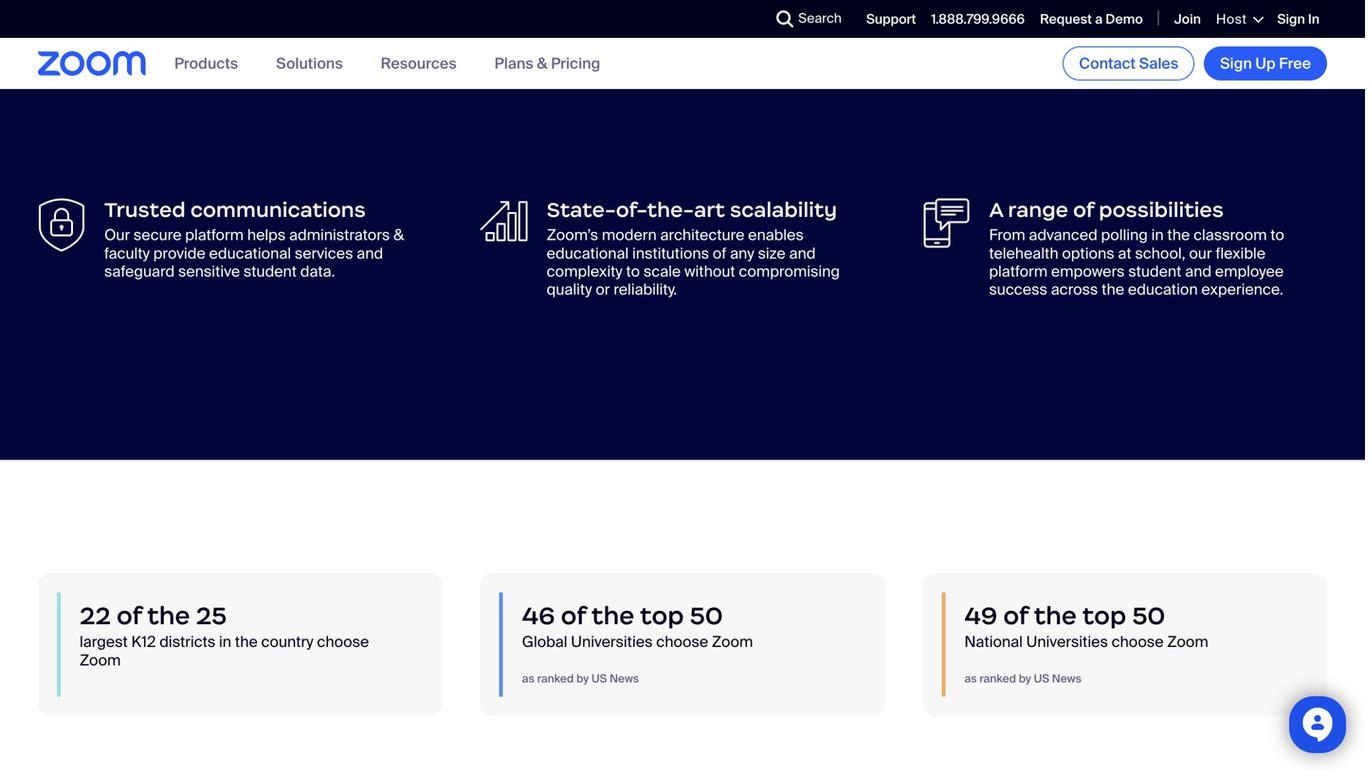 Task type: vqa. For each thing, say whether or not it's contained in the screenshot.
'Collaborate'
no



Task type: describe. For each thing, give the bounding box(es) containing it.
plans & pricing
[[495, 53, 600, 73]]

data.
[[300, 262, 335, 282]]

of inside state-of-the-art scalability zoom's modern architecture enables educational institutions of any size and complexity to scale without compromising quality or reliability.
[[713, 243, 727, 263]]

modern
[[602, 225, 657, 245]]

us for 46
[[592, 672, 607, 686]]

secure
[[134, 225, 182, 245]]

faculty
[[104, 243, 150, 263]]

49
[[965, 601, 998, 631]]

k12
[[131, 633, 156, 652]]

phone with text message image
[[923, 199, 970, 248]]

ranked for 49
[[980, 672, 1016, 686]]

national
[[965, 633, 1023, 652]]

or
[[596, 280, 610, 300]]

sign in
[[1277, 10, 1320, 28]]

resources button
[[381, 53, 457, 73]]

helps
[[247, 225, 286, 245]]

sign for sign up free
[[1220, 54, 1252, 73]]

pricing
[[551, 53, 600, 73]]

plans
[[495, 53, 534, 73]]

art
[[694, 197, 725, 223]]

districts
[[160, 633, 215, 652]]

solutions
[[276, 53, 343, 73]]

largest
[[80, 633, 128, 652]]

options
[[1062, 243, 1115, 263]]

a
[[989, 197, 1003, 223]]

safeguard
[[104, 262, 175, 282]]

join link
[[1174, 10, 1201, 28]]

zoom logo image
[[38, 51, 146, 76]]

sign for sign in
[[1277, 10, 1305, 28]]

1.888.799.9666
[[931, 10, 1025, 28]]

sign up free link
[[1204, 46, 1327, 81]]

country
[[261, 633, 314, 652]]

from
[[989, 225, 1026, 245]]

top for 46 of the top 50
[[640, 601, 684, 631]]

search
[[798, 9, 842, 27]]

global
[[522, 633, 567, 652]]

zoom inside 22 of the 25 largest k12 districts in the country choose zoom
[[80, 651, 121, 671]]

state-of-the-art scalability zoom's modern architecture enables educational institutions of any size and complexity to scale without compromising quality or reliability.
[[547, 197, 840, 300]]

the down at on the right of the page
[[1102, 280, 1125, 300]]

school,
[[1135, 243, 1186, 263]]

our
[[1189, 243, 1212, 263]]

zoom for 46 of the top 50
[[712, 633, 753, 652]]

solutions button
[[276, 53, 343, 73]]

46
[[522, 601, 555, 631]]

the-
[[647, 197, 694, 223]]

sign in link
[[1277, 10, 1320, 28]]

the inside 49 of the top 50 national universities choose zoom
[[1034, 601, 1077, 631]]

as ranked by us news for 49
[[965, 672, 1082, 686]]

the up districts
[[147, 601, 190, 631]]

trusted communications our secure platform helps administrators & faculty provide educational services and safeguard sensitive student data.
[[104, 197, 404, 282]]

enables
[[748, 225, 804, 245]]

without
[[685, 262, 735, 282]]

communications
[[190, 197, 366, 223]]

up
[[1256, 54, 1276, 73]]

universities for 46
[[571, 633, 653, 652]]

classroom
[[1194, 225, 1267, 245]]

sign up free
[[1220, 54, 1311, 73]]

free
[[1279, 54, 1311, 73]]

of inside a range of possibilities from advanced polling in the classroom to telehealth options at school, our flexible platform empowers student and employee success across the education experience.
[[1073, 197, 1094, 223]]

size
[[758, 243, 786, 263]]

flexible
[[1216, 243, 1266, 263]]

student inside a range of possibilities from advanced polling in the classroom to telehealth options at school, our flexible platform empowers student and employee success across the education experience.
[[1129, 262, 1182, 282]]

host button
[[1216, 10, 1262, 28]]

by for 46
[[577, 672, 589, 686]]

0 vertical spatial &
[[537, 53, 548, 73]]

ranked for 46
[[537, 672, 574, 686]]

50 for 49 of the top 50
[[1132, 601, 1166, 631]]

resources
[[381, 53, 457, 73]]

news for 49
[[1052, 672, 1082, 686]]

of for 22
[[117, 601, 142, 631]]

provide
[[153, 243, 206, 263]]

by for 49
[[1019, 672, 1031, 686]]

a
[[1095, 10, 1103, 28]]

state-
[[547, 197, 616, 223]]

education
[[1128, 280, 1198, 300]]

request a demo
[[1040, 10, 1143, 28]]

host
[[1216, 10, 1247, 28]]

platform inside trusted communications our secure platform helps administrators & faculty provide educational services and safeguard sensitive student data.
[[185, 225, 244, 245]]

46 of the top 50 global universities choose zoom
[[522, 601, 753, 652]]

telehealth
[[989, 243, 1059, 263]]

shield & lock image
[[38, 199, 85, 252]]

in
[[1308, 10, 1320, 28]]



Task type: locate. For each thing, give the bounding box(es) containing it.
of for 46
[[561, 601, 586, 631]]

trusted
[[104, 197, 186, 223]]

of up "national"
[[1003, 601, 1029, 631]]

1 horizontal spatial universities
[[1027, 633, 1108, 652]]

1 horizontal spatial sign
[[1277, 10, 1305, 28]]

0 horizontal spatial 50
[[690, 601, 723, 631]]

2 student from the left
[[1129, 262, 1182, 282]]

22 of the 25 largest k12 districts in the country choose zoom
[[80, 601, 369, 671]]

the
[[1168, 225, 1190, 245], [1102, 280, 1125, 300], [147, 601, 190, 631], [592, 601, 635, 631], [1034, 601, 1077, 631], [235, 633, 258, 652]]

join
[[1174, 10, 1201, 28]]

and left flexible at top right
[[1185, 262, 1212, 282]]

0 horizontal spatial in
[[219, 633, 231, 652]]

student
[[244, 262, 297, 282], [1129, 262, 1182, 282]]

graph with upwards arrow image
[[480, 199, 528, 244]]

top
[[640, 601, 684, 631], [1083, 601, 1127, 631]]

platform
[[185, 225, 244, 245], [989, 262, 1048, 282]]

zoom inside 46 of the top 50 global universities choose zoom
[[712, 633, 753, 652]]

universities
[[571, 633, 653, 652], [1027, 633, 1108, 652]]

0 horizontal spatial &
[[394, 225, 404, 245]]

0 horizontal spatial and
[[357, 243, 383, 263]]

to right flexible at top right
[[1271, 225, 1285, 245]]

to inside state-of-the-art scalability zoom's modern architecture enables educational institutions of any size and complexity to scale without compromising quality or reliability.
[[626, 262, 640, 282]]

search image
[[777, 10, 794, 27]]

as for 49
[[965, 672, 977, 686]]

the left country on the left
[[235, 633, 258, 652]]

the right the 49
[[1034, 601, 1077, 631]]

1 vertical spatial sign
[[1220, 54, 1252, 73]]

of up "advanced"
[[1073, 197, 1094, 223]]

zoom for 49 of the top 50
[[1167, 633, 1209, 652]]

0 horizontal spatial platform
[[185, 225, 244, 245]]

0 horizontal spatial news
[[610, 672, 639, 686]]

2 news from the left
[[1052, 672, 1082, 686]]

scalability
[[730, 197, 837, 223]]

of inside 49 of the top 50 national universities choose zoom
[[1003, 601, 1029, 631]]

platform down from
[[989, 262, 1048, 282]]

2 horizontal spatial and
[[1185, 262, 1212, 282]]

0 horizontal spatial student
[[244, 262, 297, 282]]

2 us from the left
[[1034, 672, 1050, 686]]

&
[[537, 53, 548, 73], [394, 225, 404, 245]]

and right size
[[789, 243, 816, 263]]

0 horizontal spatial as ranked by us news
[[522, 672, 639, 686]]

educational inside trusted communications our secure platform helps administrators & faculty provide educational services and safeguard sensitive student data.
[[209, 243, 291, 263]]

0 horizontal spatial educational
[[209, 243, 291, 263]]

2 horizontal spatial zoom
[[1167, 633, 1209, 652]]

sign left the in
[[1277, 10, 1305, 28]]

the down possibilities
[[1168, 225, 1190, 245]]

of for 49
[[1003, 601, 1029, 631]]

student down polling
[[1129, 262, 1182, 282]]

polling
[[1101, 225, 1148, 245]]

news down 49 of the top 50 national universities choose zoom
[[1052, 672, 1082, 686]]

of up k12
[[117, 601, 142, 631]]

0 horizontal spatial as
[[522, 672, 535, 686]]

ranked
[[537, 672, 574, 686], [980, 672, 1016, 686]]

1 us from the left
[[592, 672, 607, 686]]

any
[[730, 243, 754, 263]]

2 educational from the left
[[547, 243, 629, 263]]

1 ranked from the left
[[537, 672, 574, 686]]

50 inside 46 of the top 50 global universities choose zoom
[[690, 601, 723, 631]]

us down 46 of the top 50 global universities choose zoom on the bottom
[[592, 672, 607, 686]]

as ranked by us news down "national"
[[965, 672, 1082, 686]]

us down 49 of the top 50 national universities choose zoom
[[1034, 672, 1050, 686]]

1 student from the left
[[244, 262, 297, 282]]

in inside a range of possibilities from advanced polling in the classroom to telehealth options at school, our flexible platform empowers student and employee success across the education experience.
[[1152, 225, 1164, 245]]

products
[[174, 53, 238, 73]]

news for 46
[[610, 672, 639, 686]]

3 choose from the left
[[1112, 633, 1164, 652]]

of inside 46 of the top 50 global universities choose zoom
[[561, 601, 586, 631]]

scale
[[644, 262, 681, 282]]

advanced
[[1029, 225, 1098, 245]]

as for 46
[[522, 672, 535, 686]]

as ranked by us news for 46
[[522, 672, 639, 686]]

& right the administrators
[[394, 225, 404, 245]]

educational up or
[[547, 243, 629, 263]]

1 horizontal spatial and
[[789, 243, 816, 263]]

to left scale
[[626, 262, 640, 282]]

universities right "national"
[[1027, 633, 1108, 652]]

as ranked by us news down global at left
[[522, 672, 639, 686]]

our
[[104, 225, 130, 245]]

1 as from the left
[[522, 672, 535, 686]]

to
[[1271, 225, 1285, 245], [626, 262, 640, 282]]

student inside trusted communications our secure platform helps administrators & faculty provide educational services and safeguard sensitive student data.
[[244, 262, 297, 282]]

1 horizontal spatial platform
[[989, 262, 1048, 282]]

ranked down global at left
[[537, 672, 574, 686]]

1 horizontal spatial choose
[[656, 633, 708, 652]]

0 horizontal spatial zoom
[[80, 651, 121, 671]]

success
[[989, 280, 1048, 300]]

1 horizontal spatial as
[[965, 672, 977, 686]]

0 vertical spatial platform
[[185, 225, 244, 245]]

1 horizontal spatial news
[[1052, 672, 1082, 686]]

sensitive
[[178, 262, 240, 282]]

administrators
[[289, 225, 390, 245]]

of inside 22 of the 25 largest k12 districts in the country choose zoom
[[117, 601, 142, 631]]

news down 46 of the top 50 global universities choose zoom on the bottom
[[610, 672, 639, 686]]

1 educational from the left
[[209, 243, 291, 263]]

experience.
[[1202, 280, 1284, 300]]

0 horizontal spatial top
[[640, 601, 684, 631]]

choose for 46 of the top 50
[[656, 633, 708, 652]]

request a demo link
[[1040, 10, 1143, 28]]

universities inside 49 of the top 50 national universities choose zoom
[[1027, 633, 1108, 652]]

request
[[1040, 10, 1092, 28]]

and inside state-of-the-art scalability zoom's modern architecture enables educational institutions of any size and complexity to scale without compromising quality or reliability.
[[789, 243, 816, 263]]

2 horizontal spatial choose
[[1112, 633, 1164, 652]]

0 vertical spatial sign
[[1277, 10, 1305, 28]]

0 vertical spatial to
[[1271, 225, 1285, 245]]

1 horizontal spatial 50
[[1132, 601, 1166, 631]]

0 horizontal spatial us
[[592, 672, 607, 686]]

a range of possibilities from advanced polling in the classroom to telehealth options at school, our flexible platform empowers student and employee success across the education experience.
[[989, 197, 1285, 300]]

in for 25
[[219, 633, 231, 652]]

platform inside a range of possibilities from advanced polling in the classroom to telehealth options at school, our flexible platform empowers student and employee success across the education experience.
[[989, 262, 1048, 282]]

1 by from the left
[[577, 672, 589, 686]]

1 as ranked by us news from the left
[[522, 672, 639, 686]]

0 horizontal spatial sign
[[1220, 54, 1252, 73]]

platform up 'sensitive' on the left top
[[185, 225, 244, 245]]

by down "national"
[[1019, 672, 1031, 686]]

reliability.
[[614, 280, 677, 300]]

possibilities
[[1099, 197, 1224, 223]]

& inside trusted communications our secure platform helps administrators & faculty provide educational services and safeguard sensitive student data.
[[394, 225, 404, 245]]

22
[[80, 601, 111, 631]]

choose inside 46 of the top 50 global universities choose zoom
[[656, 633, 708, 652]]

1 horizontal spatial &
[[537, 53, 548, 73]]

and right services
[[357, 243, 383, 263]]

quality
[[547, 280, 592, 300]]

top inside 46 of the top 50 global universities choose zoom
[[640, 601, 684, 631]]

2 ranked from the left
[[980, 672, 1016, 686]]

compromising
[[739, 262, 840, 282]]

us
[[592, 672, 607, 686], [1034, 672, 1050, 686]]

and inside a range of possibilities from advanced polling in the classroom to telehealth options at school, our flexible platform empowers student and employee success across the education experience.
[[1185, 262, 1212, 282]]

1 universities from the left
[[571, 633, 653, 652]]

50 inside 49 of the top 50 national universities choose zoom
[[1132, 601, 1166, 631]]

sign left up
[[1220, 54, 1252, 73]]

educational down communications
[[209, 243, 291, 263]]

1 horizontal spatial educational
[[547, 243, 629, 263]]

plans & pricing link
[[495, 53, 600, 73]]

demo
[[1106, 10, 1143, 28]]

1 vertical spatial in
[[219, 633, 231, 652]]

1 news from the left
[[610, 672, 639, 686]]

zoom's
[[547, 225, 598, 245]]

of left any on the right top of page
[[713, 243, 727, 263]]

in down possibilities
[[1152, 225, 1164, 245]]

2 by from the left
[[1019, 672, 1031, 686]]

the inside 46 of the top 50 global universities choose zoom
[[592, 601, 635, 631]]

of right the 46
[[561, 601, 586, 631]]

1 vertical spatial platform
[[989, 262, 1048, 282]]

ranked down "national"
[[980, 672, 1016, 686]]

and inside trusted communications our secure platform helps administrators & faculty provide educational services and safeguard sensitive student data.
[[357, 243, 383, 263]]

the right the 46
[[592, 601, 635, 631]]

1 top from the left
[[640, 601, 684, 631]]

across
[[1051, 280, 1098, 300]]

& right plans
[[537, 53, 548, 73]]

to inside a range of possibilities from advanced polling in the classroom to telehealth options at school, our flexible platform empowers student and employee success across the education experience.
[[1271, 225, 1285, 245]]

in
[[1152, 225, 1164, 245], [219, 633, 231, 652]]

universities right global at left
[[571, 633, 653, 652]]

contact sales link
[[1063, 46, 1195, 81]]

by down 46 of the top 50 global universities choose zoom on the bottom
[[577, 672, 589, 686]]

0 horizontal spatial choose
[[317, 633, 369, 652]]

2 choose from the left
[[656, 633, 708, 652]]

1 horizontal spatial ranked
[[980, 672, 1016, 686]]

universities for 49
[[1027, 633, 1108, 652]]

1 choose from the left
[[317, 633, 369, 652]]

empowers
[[1051, 262, 1125, 282]]

support link
[[866, 10, 916, 28]]

1 horizontal spatial us
[[1034, 672, 1050, 686]]

2 top from the left
[[1083, 601, 1127, 631]]

0 horizontal spatial ranked
[[537, 672, 574, 686]]

1 horizontal spatial as ranked by us news
[[965, 672, 1082, 686]]

1 horizontal spatial by
[[1019, 672, 1031, 686]]

sales
[[1139, 54, 1179, 73]]

49 of the top 50 national universities choose zoom
[[965, 601, 1209, 652]]

as down global at left
[[522, 672, 535, 686]]

25
[[196, 601, 227, 631]]

range
[[1008, 197, 1069, 223]]

student down helps
[[244, 262, 297, 282]]

services
[[295, 243, 353, 263]]

in for possibilities
[[1152, 225, 1164, 245]]

0 horizontal spatial by
[[577, 672, 589, 686]]

1 vertical spatial to
[[626, 262, 640, 282]]

complexity
[[547, 262, 623, 282]]

of
[[1073, 197, 1094, 223], [713, 243, 727, 263], [117, 601, 142, 631], [561, 601, 586, 631], [1003, 601, 1029, 631]]

contact
[[1079, 54, 1136, 73]]

institutions
[[632, 243, 709, 263]]

contact sales
[[1079, 54, 1179, 73]]

choose inside 22 of the 25 largest k12 districts in the country choose zoom
[[317, 633, 369, 652]]

0 horizontal spatial to
[[626, 262, 640, 282]]

educational inside state-of-the-art scalability zoom's modern architecture enables educational institutions of any size and complexity to scale without compromising quality or reliability.
[[547, 243, 629, 263]]

50
[[690, 601, 723, 631], [1132, 601, 1166, 631]]

employee
[[1215, 262, 1284, 282]]

in down 25 at the bottom of the page
[[219, 633, 231, 652]]

architecture
[[660, 225, 745, 245]]

1 horizontal spatial to
[[1271, 225, 1285, 245]]

2 universities from the left
[[1027, 633, 1108, 652]]

products button
[[174, 53, 238, 73]]

1.888.799.9666 link
[[931, 10, 1025, 28]]

0 vertical spatial in
[[1152, 225, 1164, 245]]

top inside 49 of the top 50 national universities choose zoom
[[1083, 601, 1127, 631]]

us for 49
[[1034, 672, 1050, 686]]

zoom inside 49 of the top 50 national universities choose zoom
[[1167, 633, 1209, 652]]

0 horizontal spatial universities
[[571, 633, 653, 652]]

at
[[1118, 243, 1132, 263]]

1 horizontal spatial zoom
[[712, 633, 753, 652]]

top for 49 of the top 50
[[1083, 601, 1127, 631]]

2 as from the left
[[965, 672, 977, 686]]

50 for 46 of the top 50
[[690, 601, 723, 631]]

choose inside 49 of the top 50 national universities choose zoom
[[1112, 633, 1164, 652]]

1 horizontal spatial top
[[1083, 601, 1127, 631]]

1 horizontal spatial in
[[1152, 225, 1164, 245]]

as down "national"
[[965, 672, 977, 686]]

in inside 22 of the 25 largest k12 districts in the country choose zoom
[[219, 633, 231, 652]]

1 horizontal spatial student
[[1129, 262, 1182, 282]]

search image
[[777, 10, 794, 27]]

2 50 from the left
[[1132, 601, 1166, 631]]

choose for 49 of the top 50
[[1112, 633, 1164, 652]]

of-
[[616, 197, 647, 223]]

universities inside 46 of the top 50 global universities choose zoom
[[571, 633, 653, 652]]

zoom
[[712, 633, 753, 652], [1167, 633, 1209, 652], [80, 651, 121, 671]]

1 50 from the left
[[690, 601, 723, 631]]

1 vertical spatial &
[[394, 225, 404, 245]]

and
[[357, 243, 383, 263], [789, 243, 816, 263], [1185, 262, 1212, 282]]

2 as ranked by us news from the left
[[965, 672, 1082, 686]]

sign
[[1277, 10, 1305, 28], [1220, 54, 1252, 73]]

news
[[610, 672, 639, 686], [1052, 672, 1082, 686]]

support
[[866, 10, 916, 28]]



